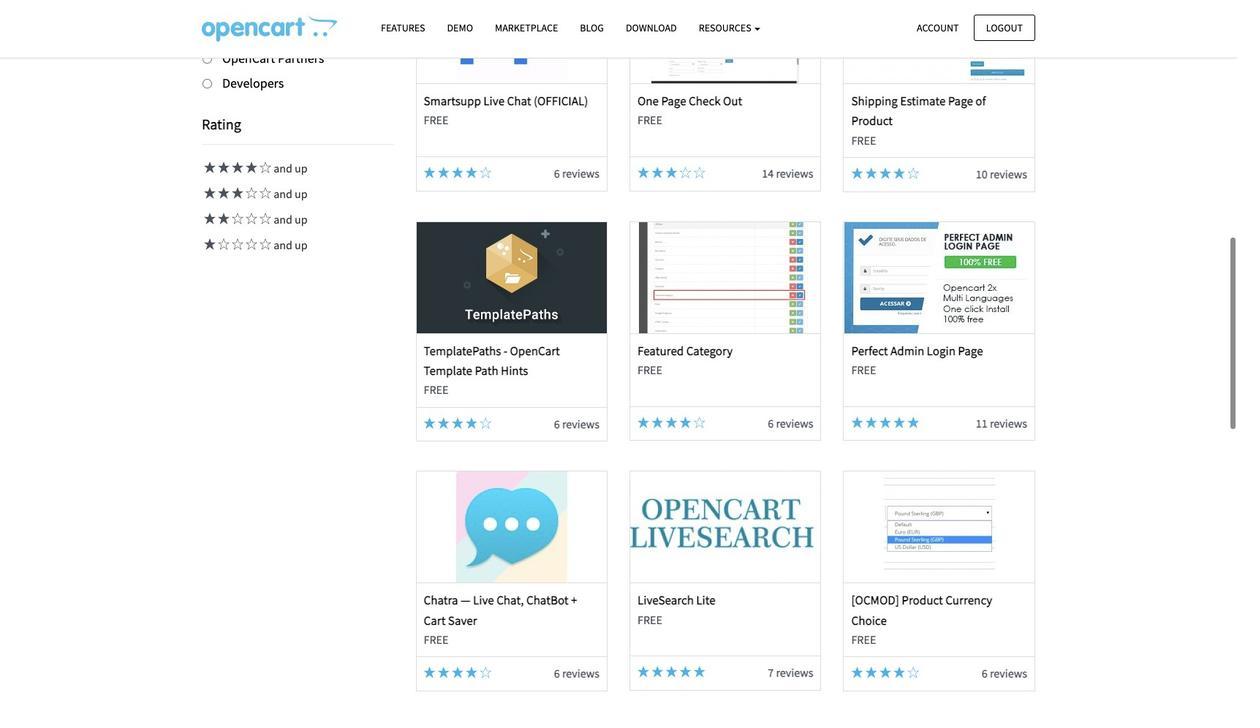 Task type: vqa. For each thing, say whether or not it's contained in the screenshot.
Can
no



Task type: describe. For each thing, give the bounding box(es) containing it.
perfect
[[852, 343, 888, 359]]

hints
[[501, 363, 528, 379]]

3 and up link from the top
[[202, 212, 308, 227]]

templatepaths
[[424, 343, 501, 359]]

free inside livesearch lite free
[[638, 613, 663, 627]]

page inside shipping estimate page of product free
[[948, 93, 973, 109]]

free inside chatra — live chat, chatbot + cart saver free
[[424, 632, 449, 647]]

1 and from the top
[[274, 161, 292, 176]]

product inside shipping estimate page of product free
[[852, 113, 893, 129]]

7 reviews
[[768, 666, 814, 680]]

-
[[504, 343, 508, 359]]

reviews for chatra — live chat, chatbot + cart saver
[[562, 667, 600, 681]]

marketplace link
[[484, 15, 569, 41]]

admin
[[891, 343, 925, 359]]

free inside shipping estimate page of product free
[[852, 133, 876, 147]]

4 up from the top
[[295, 238, 308, 253]]

chatbot
[[527, 593, 569, 609]]

10
[[976, 167, 988, 182]]

resources
[[699, 21, 754, 34]]

smartsupp live chat (official) free
[[424, 93, 588, 128]]

demo link
[[436, 15, 484, 41]]

reviews for templatepaths - opencart template path hints
[[562, 417, 600, 431]]

chatra
[[424, 593, 458, 609]]

(official)
[[534, 93, 588, 109]]

login
[[927, 343, 956, 359]]

1 and up from the top
[[271, 161, 308, 176]]

templatepaths - opencart template path hints free
[[424, 343, 560, 397]]

livesearch
[[638, 593, 694, 609]]

reviews for livesearch lite
[[776, 666, 814, 680]]

3 and up from the top
[[271, 212, 308, 227]]

livesearch lite image
[[631, 472, 821, 583]]

reviews for smartsupp live chat (official)
[[562, 166, 600, 181]]

resources link
[[688, 15, 772, 41]]

saver
[[448, 613, 477, 629]]

2 and from the top
[[274, 187, 292, 201]]

one
[[638, 93, 659, 109]]

6 reviews for smartsupp live chat (official)
[[554, 166, 600, 181]]

shipping
[[852, 93, 898, 109]]

smartsupp live chat (official) image
[[417, 0, 607, 84]]

partners
[[278, 50, 324, 66]]

account
[[917, 21, 959, 34]]

7
[[768, 666, 774, 680]]

page inside one page check out free
[[661, 93, 686, 109]]

currency
[[946, 593, 993, 609]]

4 and up from the top
[[271, 238, 308, 253]]

featured category image
[[631, 222, 821, 333]]

[ocmod] product currency choiсe image
[[845, 472, 1035, 583]]

blog
[[580, 21, 604, 34]]

chatra — live chat, chatbot + cart saver free
[[424, 593, 577, 647]]

shipping estimate page of product image
[[845, 0, 1035, 84]]

0 vertical spatial opencart
[[222, 50, 275, 66]]

6 reviews for chatra — live chat, chatbot + cart saver
[[554, 667, 600, 681]]

3 and from the top
[[274, 212, 292, 227]]

developers
[[222, 74, 284, 91]]

one page check out image
[[631, 0, 821, 84]]

4 and up link from the top
[[202, 238, 308, 253]]

—
[[461, 593, 471, 609]]

reviews for one page check out
[[776, 166, 814, 181]]

1 up from the top
[[295, 161, 308, 176]]

opencart inside templatepaths - opencart template path hints free
[[510, 343, 560, 359]]

templatepaths - opencart template path hints image
[[417, 222, 607, 333]]

perfect admin login page link
[[852, 343, 983, 359]]

demo
[[447, 21, 473, 34]]

templatepaths - opencart template path hints link
[[424, 343, 560, 379]]

livesearch lite link
[[638, 593, 716, 609]]



Task type: locate. For each thing, give the bounding box(es) containing it.
other extensions image
[[202, 15, 337, 42]]

free down perfect
[[852, 363, 876, 377]]

lite
[[697, 593, 716, 609]]

product left currency
[[902, 593, 943, 609]]

check
[[689, 93, 721, 109]]

live right "—" on the left of the page
[[473, 593, 494, 609]]

free inside smartsupp live chat (official) free
[[424, 113, 449, 128]]

reviews for featured category
[[776, 416, 814, 431]]

0 horizontal spatial product
[[852, 113, 893, 129]]

all
[[222, 25, 236, 42]]

live
[[484, 93, 505, 109], [473, 593, 494, 609]]

6 reviews
[[554, 166, 600, 181], [768, 416, 814, 431], [554, 417, 600, 431], [554, 667, 600, 681], [982, 667, 1028, 681]]

star light o image
[[680, 167, 692, 179], [244, 188, 257, 199], [257, 188, 271, 199], [244, 213, 257, 225], [257, 213, 271, 225], [230, 239, 244, 250], [244, 239, 257, 250], [480, 417, 492, 429], [480, 667, 492, 679]]

up
[[295, 161, 308, 176], [295, 187, 308, 201], [295, 212, 308, 227], [295, 238, 308, 253]]

chatra — live chat, chatbot + cart saver image
[[417, 472, 607, 583]]

opencart
[[222, 50, 275, 66], [510, 343, 560, 359]]

2 and up from the top
[[271, 187, 308, 201]]

1 vertical spatial live
[[473, 593, 494, 609]]

free down smartsupp
[[424, 113, 449, 128]]

features
[[381, 21, 425, 34]]

featured
[[638, 343, 684, 359]]

1 horizontal spatial opencart
[[510, 343, 560, 359]]

product down shipping
[[852, 113, 893, 129]]

14
[[762, 166, 774, 181]]

and
[[274, 161, 292, 176], [274, 187, 292, 201], [274, 212, 292, 227], [274, 238, 292, 253]]

6 for featured category
[[768, 416, 774, 431]]

2 up from the top
[[295, 187, 308, 201]]

chat,
[[497, 593, 524, 609]]

6 for chatra — live chat, chatbot + cart saver
[[554, 667, 560, 681]]

of
[[976, 93, 986, 109]]

[ocmod] product currency choiсe link
[[852, 593, 993, 629]]

marketplace
[[495, 21, 558, 34]]

star light image
[[244, 162, 257, 174], [466, 167, 478, 179], [652, 167, 664, 179], [880, 168, 891, 179], [894, 168, 906, 179], [202, 188, 216, 199], [216, 188, 230, 199], [202, 213, 216, 225], [202, 239, 216, 250], [680, 417, 692, 428], [852, 417, 863, 428], [880, 417, 891, 428], [908, 417, 920, 428], [424, 417, 436, 429], [438, 417, 450, 429], [638, 667, 649, 678], [652, 667, 664, 678], [666, 667, 678, 678], [680, 667, 692, 678], [438, 667, 450, 679], [852, 667, 863, 679], [894, 667, 906, 679]]

reviews for perfect admin login page
[[990, 416, 1028, 431]]

page
[[661, 93, 686, 109], [948, 93, 973, 109], [958, 343, 983, 359]]

+
[[571, 593, 577, 609]]

4 and from the top
[[274, 238, 292, 253]]

free down cart
[[424, 632, 449, 647]]

opencart up developers
[[222, 50, 275, 66]]

page inside perfect admin login page free
[[958, 343, 983, 359]]

download link
[[615, 15, 688, 41]]

1 vertical spatial opencart
[[510, 343, 560, 359]]

10 reviews
[[976, 167, 1028, 182]]

and up
[[271, 161, 308, 176], [271, 187, 308, 201], [271, 212, 308, 227], [271, 238, 308, 253]]

2 and up link from the top
[[202, 187, 308, 201]]

chat
[[507, 93, 531, 109]]

free down livesearch on the bottom of page
[[638, 613, 663, 627]]

14 reviews
[[762, 166, 814, 181]]

download
[[626, 21, 677, 34]]

featured category free
[[638, 343, 733, 377]]

free down featured at the right
[[638, 363, 663, 377]]

template
[[424, 363, 473, 379]]

6 reviews for featured category
[[768, 416, 814, 431]]

perfect admin login page image
[[845, 222, 1035, 333]]

page right login
[[958, 343, 983, 359]]

chatra — live chat, chatbot + cart saver link
[[424, 593, 577, 629]]

opencart up the hints
[[510, 343, 560, 359]]

star light image
[[202, 162, 216, 174], [216, 162, 230, 174], [230, 162, 244, 174], [424, 167, 436, 179], [438, 167, 450, 179], [452, 167, 464, 179], [638, 167, 649, 179], [666, 167, 678, 179], [852, 168, 863, 179], [866, 168, 877, 179], [230, 188, 244, 199], [216, 213, 230, 225], [638, 417, 649, 428], [652, 417, 664, 428], [666, 417, 678, 428], [866, 417, 877, 428], [894, 417, 906, 428], [452, 417, 464, 429], [466, 417, 478, 429], [694, 667, 706, 678], [424, 667, 436, 679], [452, 667, 464, 679], [466, 667, 478, 679], [866, 667, 877, 679], [880, 667, 891, 679]]

smartsupp live chat (official) link
[[424, 93, 588, 109]]

None radio
[[203, 79, 212, 88]]

product
[[852, 113, 893, 129], [902, 593, 943, 609]]

[ocmod]
[[852, 593, 900, 609]]

reviews
[[562, 166, 600, 181], [776, 166, 814, 181], [990, 167, 1028, 182], [776, 416, 814, 431], [990, 416, 1028, 431], [562, 417, 600, 431], [776, 666, 814, 680], [562, 667, 600, 681], [990, 667, 1028, 681]]

live inside chatra — live chat, chatbot + cart saver free
[[473, 593, 494, 609]]

reviews for [ocmod] product currency choiсe
[[990, 667, 1028, 681]]

live inside smartsupp live chat (official) free
[[484, 93, 505, 109]]

account link
[[905, 14, 972, 41]]

11
[[976, 416, 988, 431]]

free inside one page check out free
[[638, 113, 663, 128]]

out
[[723, 93, 743, 109]]

page right one
[[661, 93, 686, 109]]

1 horizontal spatial product
[[902, 593, 943, 609]]

category
[[687, 343, 733, 359]]

perfect admin login page free
[[852, 343, 983, 377]]

rating
[[202, 115, 241, 133]]

blog link
[[569, 15, 615, 41]]

shipping estimate page of product link
[[852, 93, 986, 129]]

one page check out link
[[638, 93, 743, 109]]

free
[[424, 113, 449, 128], [638, 113, 663, 128], [852, 133, 876, 147], [638, 363, 663, 377], [852, 363, 876, 377], [424, 383, 449, 397], [638, 613, 663, 627], [424, 632, 449, 647], [852, 632, 876, 647]]

0 vertical spatial product
[[852, 113, 893, 129]]

choiсe
[[852, 613, 887, 629]]

free inside templatepaths - opencart template path hints free
[[424, 383, 449, 397]]

free down template
[[424, 383, 449, 397]]

3 up from the top
[[295, 212, 308, 227]]

1 and up link from the top
[[202, 161, 308, 176]]

opencart partners
[[222, 50, 324, 66]]

and up link
[[202, 161, 308, 176], [202, 187, 308, 201], [202, 212, 308, 227], [202, 238, 308, 253]]

6
[[554, 166, 560, 181], [768, 416, 774, 431], [554, 417, 560, 431], [554, 667, 560, 681], [982, 667, 988, 681]]

None radio
[[203, 54, 212, 63]]

6 for [ocmod] product currency choiсe
[[982, 667, 988, 681]]

page left "of"
[[948, 93, 973, 109]]

product inside [ocmod] product currency choiсe free
[[902, 593, 943, 609]]

0 vertical spatial live
[[484, 93, 505, 109]]

free inside featured category free
[[638, 363, 663, 377]]

6 reviews for templatepaths - opencart template path hints
[[554, 417, 600, 431]]

features link
[[370, 15, 436, 41]]

live left chat
[[484, 93, 505, 109]]

logout
[[986, 21, 1023, 34]]

6 for smartsupp live chat (official)
[[554, 166, 560, 181]]

0 horizontal spatial opencart
[[222, 50, 275, 66]]

path
[[475, 363, 499, 379]]

reviews for shipping estimate page of product
[[990, 167, 1028, 182]]

logout link
[[974, 14, 1036, 41]]

free down one
[[638, 113, 663, 128]]

one page check out free
[[638, 93, 743, 128]]

estimate
[[901, 93, 946, 109]]

free inside [ocmod] product currency choiсe free
[[852, 632, 876, 647]]

free down shipping
[[852, 133, 876, 147]]

1 vertical spatial product
[[902, 593, 943, 609]]

[ocmod] product currency choiсe free
[[852, 593, 993, 647]]

free down "choiсe"
[[852, 632, 876, 647]]

free inside perfect admin login page free
[[852, 363, 876, 377]]

6 for templatepaths - opencart template path hints
[[554, 417, 560, 431]]

star light o image
[[257, 162, 271, 174], [480, 167, 492, 179], [694, 167, 706, 179], [908, 168, 920, 179], [230, 213, 244, 225], [216, 239, 230, 250], [257, 239, 271, 250], [694, 417, 706, 428], [908, 667, 920, 679]]

livesearch lite free
[[638, 593, 716, 627]]

11 reviews
[[976, 416, 1028, 431]]

6 reviews for [ocmod] product currency choiсe
[[982, 667, 1028, 681]]

cart
[[424, 613, 446, 629]]

smartsupp
[[424, 93, 481, 109]]

shipping estimate page of product free
[[852, 93, 986, 147]]

featured category link
[[638, 343, 733, 359]]



